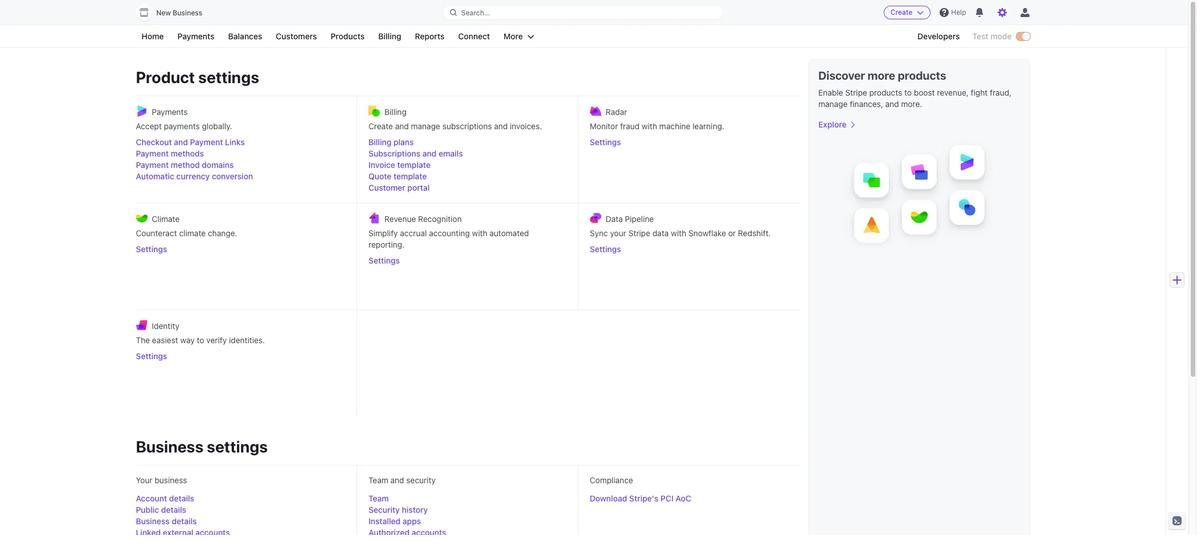 Task type: vqa. For each thing, say whether or not it's contained in the screenshot.
Team for Team and security
yes



Task type: locate. For each thing, give the bounding box(es) containing it.
verify
[[206, 336, 227, 345]]

to inside discover more products enable stripe products to boost revenue, fight fraud, manage finances, and more.
[[905, 88, 912, 97]]

details
[[169, 494, 194, 504], [161, 505, 186, 515], [172, 517, 197, 526]]

with right fraud
[[642, 121, 657, 131]]

billing up plans on the top of page
[[385, 107, 407, 117]]

and up methods
[[174, 137, 188, 147]]

0 vertical spatial settings
[[198, 68, 259, 87]]

0 horizontal spatial stripe
[[629, 228, 651, 238]]

0 vertical spatial manage
[[819, 99, 848, 109]]

redshift.
[[738, 228, 771, 238]]

to
[[905, 88, 912, 97], [197, 336, 204, 345]]

invoice template link
[[369, 160, 567, 171]]

settings for business settings
[[207, 438, 268, 456]]

1 vertical spatial template
[[394, 171, 427, 181]]

stripe inside discover more products enable stripe products to boost revenue, fight fraud, manage finances, and more.
[[846, 88, 868, 97]]

1 team from the top
[[369, 476, 388, 485]]

0 horizontal spatial manage
[[411, 121, 440, 131]]

settings down the
[[136, 352, 167, 361]]

payment down globally.
[[190, 137, 223, 147]]

billing up subscriptions on the top left of the page
[[369, 137, 392, 147]]

0 vertical spatial team
[[369, 476, 388, 485]]

settings
[[198, 68, 259, 87], [207, 438, 268, 456]]

security
[[369, 505, 400, 515]]

new
[[156, 9, 171, 17]]

account
[[136, 494, 167, 504]]

public details link
[[136, 505, 186, 516]]

1 horizontal spatial manage
[[819, 99, 848, 109]]

domains
[[202, 160, 234, 170]]

payment method domains link
[[136, 160, 345, 171]]

template down subscriptions on the top left of the page
[[397, 160, 431, 170]]

1 horizontal spatial create
[[891, 8, 913, 17]]

stripe
[[846, 88, 868, 97], [629, 228, 651, 238]]

create up developers link
[[891, 8, 913, 17]]

payment down checkout
[[136, 149, 169, 158]]

business right 'new'
[[173, 9, 202, 17]]

installed
[[369, 517, 401, 526]]

installed apps link
[[369, 516, 421, 528]]

details down the public details link
[[172, 517, 197, 526]]

stripe down pipeline
[[629, 228, 651, 238]]

1 horizontal spatial with
[[642, 121, 657, 131]]

identity
[[152, 321, 179, 331]]

security
[[406, 476, 436, 485]]

and inside billing plans subscriptions and emails invoice template quote template customer portal
[[423, 149, 437, 158]]

template up portal
[[394, 171, 427, 181]]

products up boost
[[898, 69, 947, 82]]

team link
[[369, 493, 389, 505]]

team inside team security history installed apps
[[369, 494, 389, 504]]

business
[[155, 476, 187, 485]]

payments
[[178, 31, 215, 41], [152, 107, 188, 117]]

team up team link
[[369, 476, 388, 485]]

developers link
[[912, 30, 966, 43]]

template
[[397, 160, 431, 170], [394, 171, 427, 181]]

team for team security history installed apps
[[369, 494, 389, 504]]

0 horizontal spatial to
[[197, 336, 204, 345]]

settings for simplify
[[369, 256, 400, 265]]

checkout and payment links payment methods payment method domains automatic currency conversion
[[136, 137, 253, 181]]

settings down sync
[[590, 244, 621, 254]]

and left emails at the left of page
[[423, 149, 437, 158]]

quote
[[369, 171, 392, 181]]

settings link down 'machine'
[[590, 137, 789, 148]]

settings down reporting.
[[369, 256, 400, 265]]

2 vertical spatial billing
[[369, 137, 392, 147]]

settings link down sync your stripe data with snowflake or redshift.
[[590, 244, 789, 255]]

stripe's
[[629, 494, 659, 504]]

connect link
[[453, 30, 496, 43]]

account details public details business details
[[136, 494, 197, 526]]

create
[[891, 8, 913, 17], [369, 121, 393, 131]]

automated
[[490, 228, 529, 238]]

settings for monitor
[[590, 137, 621, 147]]

settings link down simplify accrual accounting with automated reporting.
[[369, 255, 567, 267]]

1 horizontal spatial to
[[905, 88, 912, 97]]

settings link down identities.
[[136, 351, 345, 362]]

stripe up finances, at the right top
[[846, 88, 868, 97]]

details up business details link
[[161, 505, 186, 515]]

0 vertical spatial to
[[905, 88, 912, 97]]

change.
[[208, 228, 237, 238]]

payments down new business
[[178, 31, 215, 41]]

plans
[[394, 137, 414, 147]]

and inside discover more products enable stripe products to boost revenue, fight fraud, manage finances, and more.
[[886, 99, 899, 109]]

products
[[898, 69, 947, 82], [870, 88, 903, 97]]

1 vertical spatial products
[[870, 88, 903, 97]]

2 horizontal spatial with
[[671, 228, 687, 238]]

with right data
[[671, 228, 687, 238]]

billing plans subscriptions and emails invoice template quote template customer portal
[[369, 137, 463, 193]]

and left the invoices.
[[494, 121, 508, 131]]

customer
[[369, 183, 406, 193]]

sync your stripe data with snowflake or redshift.
[[590, 228, 771, 238]]

or
[[729, 228, 736, 238]]

revenue,
[[937, 88, 969, 97]]

1 horizontal spatial stripe
[[846, 88, 868, 97]]

public
[[136, 505, 159, 515]]

accept
[[136, 121, 162, 131]]

team up security
[[369, 494, 389, 504]]

products down the more
[[870, 88, 903, 97]]

compliance
[[590, 476, 633, 485]]

1 vertical spatial payments
[[152, 107, 188, 117]]

payment up automatic
[[136, 160, 169, 170]]

simplify
[[369, 228, 398, 238]]

to right way
[[197, 336, 204, 345]]

manage inside discover more products enable stripe products to boost revenue, fight fraud, manage finances, and more.
[[819, 99, 848, 109]]

settings for sync
[[590, 244, 621, 254]]

with
[[642, 121, 657, 131], [472, 228, 488, 238], [671, 228, 687, 238]]

details down business
[[169, 494, 194, 504]]

0 vertical spatial stripe
[[846, 88, 868, 97]]

manage down enable
[[819, 99, 848, 109]]

settings for the
[[136, 352, 167, 361]]

business
[[173, 9, 202, 17], [136, 438, 204, 456], [136, 517, 170, 526]]

checkout and payment links link
[[136, 137, 345, 148]]

1 vertical spatial payment
[[136, 149, 169, 158]]

invoices.
[[510, 121, 542, 131]]

1 vertical spatial billing
[[385, 107, 407, 117]]

1 vertical spatial team
[[369, 494, 389, 504]]

1 vertical spatial create
[[369, 121, 393, 131]]

products link
[[325, 30, 370, 43]]

2 team from the top
[[369, 494, 389, 504]]

0 vertical spatial billing
[[378, 31, 401, 41]]

0 horizontal spatial with
[[472, 228, 488, 238]]

monitor
[[590, 121, 618, 131]]

0 horizontal spatial create
[[369, 121, 393, 131]]

0 vertical spatial details
[[169, 494, 194, 504]]

settings
[[590, 137, 621, 147], [136, 244, 167, 254], [590, 244, 621, 254], [369, 256, 400, 265], [136, 352, 167, 361]]

more.
[[902, 99, 923, 109]]

and left more.
[[886, 99, 899, 109]]

apps
[[403, 517, 421, 526]]

team for team and security
[[369, 476, 388, 485]]

globally.
[[202, 121, 232, 131]]

create inside create button
[[891, 8, 913, 17]]

settings down 'counteract'
[[136, 244, 167, 254]]

0 vertical spatial business
[[173, 9, 202, 17]]

test
[[973, 31, 989, 41]]

billing left reports
[[378, 31, 401, 41]]

create up subscriptions on the top left of the page
[[369, 121, 393, 131]]

0 vertical spatial create
[[891, 8, 913, 17]]

billing link
[[373, 30, 407, 43]]

climate
[[179, 228, 206, 238]]

create button
[[884, 6, 931, 19]]

invoice
[[369, 160, 395, 170]]

1 vertical spatial to
[[197, 336, 204, 345]]

sync
[[590, 228, 608, 238]]

payments up payments
[[152, 107, 188, 117]]

business down public
[[136, 517, 170, 526]]

accounting
[[429, 228, 470, 238]]

new business button
[[136, 5, 214, 21]]

with left automated
[[472, 228, 488, 238]]

fight
[[971, 88, 988, 97]]

1 vertical spatial manage
[[411, 121, 440, 131]]

explore
[[819, 120, 847, 129]]

settings link down change.
[[136, 244, 345, 255]]

mode
[[991, 31, 1012, 41]]

currency
[[176, 171, 210, 181]]

settings down monitor
[[590, 137, 621, 147]]

business inside "new business" button
[[173, 9, 202, 17]]

machine
[[660, 121, 691, 131]]

2 vertical spatial business
[[136, 517, 170, 526]]

business up business
[[136, 438, 204, 456]]

manage up plans on the top of page
[[411, 121, 440, 131]]

settings link for with
[[590, 137, 789, 148]]

methods
[[171, 149, 204, 158]]

security history link
[[369, 505, 428, 516]]

and
[[886, 99, 899, 109], [395, 121, 409, 131], [494, 121, 508, 131], [174, 137, 188, 147], [423, 149, 437, 158], [391, 476, 404, 485]]

Search… text field
[[443, 5, 723, 20]]

1 vertical spatial stripe
[[629, 228, 651, 238]]

subscriptions and emails link
[[369, 148, 567, 160]]

1 vertical spatial settings
[[207, 438, 268, 456]]

download
[[590, 494, 627, 504]]

snowflake
[[689, 228, 726, 238]]

to up more.
[[905, 88, 912, 97]]



Task type: describe. For each thing, give the bounding box(es) containing it.
team security history installed apps
[[369, 494, 428, 526]]

settings for product settings
[[198, 68, 259, 87]]

and inside checkout and payment links payment methods payment method domains automatic currency conversion
[[174, 137, 188, 147]]

fraud
[[620, 121, 640, 131]]

emails
[[439, 149, 463, 158]]

counteract climate change.
[[136, 228, 237, 238]]

help button
[[936, 3, 971, 22]]

billing plans link
[[369, 137, 567, 148]]

with inside simplify accrual accounting with automated reporting.
[[472, 228, 488, 238]]

settings for counteract
[[136, 244, 167, 254]]

create and manage subscriptions and invoices.
[[369, 121, 542, 131]]

identities.
[[229, 336, 265, 345]]

developers
[[918, 31, 960, 41]]

discover more products enable stripe products to boost revenue, fight fraud, manage finances, and more.
[[819, 69, 1012, 109]]

counteract
[[136, 228, 177, 238]]

discover more products section
[[809, 59, 1030, 536]]

method
[[171, 160, 200, 170]]

monitor fraud with machine learning.
[[590, 121, 725, 131]]

search…
[[461, 8, 490, 17]]

learning.
[[693, 121, 725, 131]]

products
[[331, 31, 365, 41]]

product settings
[[136, 68, 259, 87]]

account details link
[[136, 493, 194, 505]]

2 vertical spatial details
[[172, 517, 197, 526]]

home link
[[136, 30, 170, 43]]

1 vertical spatial business
[[136, 438, 204, 456]]

0 vertical spatial products
[[898, 69, 947, 82]]

billing inside billing plans subscriptions and emails invoice template quote template customer portal
[[369, 137, 392, 147]]

and up plans on the top of page
[[395, 121, 409, 131]]

download stripe's pci aoc link
[[590, 493, 692, 505]]

business inside account details public details business details
[[136, 517, 170, 526]]

Search… search field
[[443, 5, 723, 20]]

home
[[142, 31, 164, 41]]

finances,
[[850, 99, 884, 109]]

aoc
[[676, 494, 692, 504]]

accrual
[[400, 228, 427, 238]]

discover
[[819, 69, 866, 82]]

checkout
[[136, 137, 172, 147]]

reports link
[[409, 30, 450, 43]]

product
[[136, 68, 195, 87]]

settings link for way
[[136, 351, 345, 362]]

payment methods link
[[136, 148, 345, 160]]

the easiest way to verify identities.
[[136, 336, 265, 345]]

settings link for change.
[[136, 244, 345, 255]]

and left security
[[391, 476, 404, 485]]

settings link for stripe
[[590, 244, 789, 255]]

download stripe's pci aoc
[[590, 494, 692, 504]]

0 vertical spatial payment
[[190, 137, 223, 147]]

data pipeline
[[606, 214, 654, 224]]

0 vertical spatial template
[[397, 160, 431, 170]]

revenue recognition
[[385, 214, 462, 224]]

create for create
[[891, 8, 913, 17]]

reporting.
[[369, 240, 405, 250]]

history
[[402, 505, 428, 515]]

quote template link
[[369, 171, 567, 182]]

business settings
[[136, 438, 268, 456]]

your business
[[136, 476, 187, 485]]

explore button
[[819, 119, 856, 130]]

data
[[606, 214, 623, 224]]

enable
[[819, 88, 843, 97]]

recognition
[[418, 214, 462, 224]]

conversion
[[212, 171, 253, 181]]

fraud,
[[990, 88, 1012, 97]]

the
[[136, 336, 150, 345]]

more button
[[498, 30, 540, 43]]

reports
[[415, 31, 445, 41]]

payments link
[[172, 30, 220, 43]]

test mode
[[973, 31, 1012, 41]]

pci
[[661, 494, 674, 504]]

data
[[653, 228, 669, 238]]

subscriptions
[[443, 121, 492, 131]]

1 vertical spatial details
[[161, 505, 186, 515]]

new business
[[156, 9, 202, 17]]

automatic
[[136, 171, 174, 181]]

settings link for accounting
[[369, 255, 567, 267]]

0 vertical spatial payments
[[178, 31, 215, 41]]

connect
[[458, 31, 490, 41]]

customer portal link
[[369, 182, 567, 194]]

business details link
[[136, 516, 197, 528]]

customers
[[276, 31, 317, 41]]

your
[[136, 476, 153, 485]]

accept payments globally.
[[136, 121, 232, 131]]

revenue
[[385, 214, 416, 224]]

automatic currency conversion link
[[136, 171, 345, 182]]

easiest
[[152, 336, 178, 345]]

more
[[504, 31, 523, 41]]

2 vertical spatial payment
[[136, 160, 169, 170]]

links
[[225, 137, 245, 147]]

payments
[[164, 121, 200, 131]]

pipeline
[[625, 214, 654, 224]]

balances
[[228, 31, 262, 41]]

climate
[[152, 214, 180, 224]]

portal
[[408, 183, 430, 193]]

boost
[[914, 88, 935, 97]]

create for create and manage subscriptions and invoices.
[[369, 121, 393, 131]]



